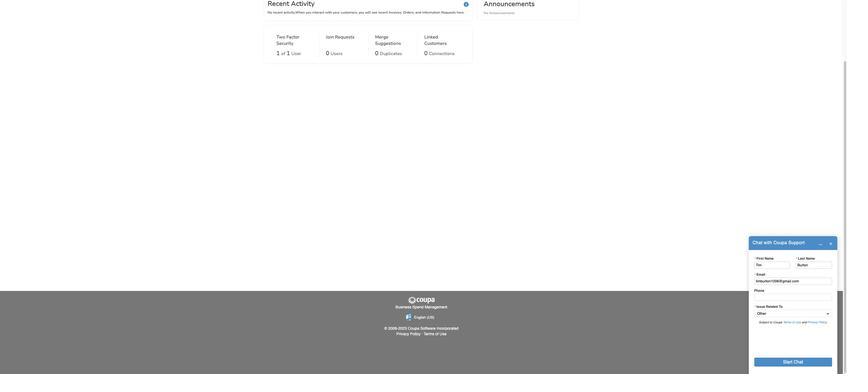 Task type: locate. For each thing, give the bounding box(es) containing it.
text default image
[[819, 241, 823, 245], [830, 242, 833, 246]]

with left your
[[325, 10, 332, 15]]

coupa supplier portal image
[[408, 297, 436, 304]]

* email
[[755, 273, 766, 277]]

use down select issue text box
[[796, 321, 802, 324]]

0 horizontal spatial use
[[440, 332, 447, 336]]

recent left "activity."
[[273, 10, 283, 15]]

your
[[333, 10, 340, 15]]

chat
[[753, 240, 763, 245]]

.
[[827, 321, 828, 324]]

of inside 1 of 1 user
[[281, 51, 286, 57]]

1 horizontal spatial of
[[436, 332, 439, 336]]

1 you from the left
[[306, 10, 312, 15]]

0 horizontal spatial text default image
[[819, 241, 823, 245]]

1 horizontal spatial recent
[[378, 10, 388, 15]]

0 vertical spatial of
[[281, 51, 286, 57]]

two
[[277, 34, 285, 40]]

privacy policy
[[397, 332, 421, 336]]

1 horizontal spatial privacy policy link
[[808, 321, 827, 324]]

2 vertical spatial coupa
[[408, 326, 420, 331]]

terms of use link down select issue text box
[[784, 321, 802, 324]]

requests left here.
[[442, 10, 456, 15]]

no left the announcements
[[484, 11, 489, 15]]

none field inside chat with coupa support dialog
[[755, 310, 833, 317]]

Select Issue text field
[[755, 310, 833, 317]]

1 vertical spatial and
[[802, 321, 808, 324]]

0 horizontal spatial name
[[765, 257, 774, 261]]

of down security
[[281, 51, 286, 57]]

use down incorporated
[[440, 332, 447, 336]]

0 horizontal spatial with
[[325, 10, 332, 15]]

0 vertical spatial coupa
[[774, 240, 788, 245]]

1 of 1 user
[[277, 50, 301, 57]]

1 horizontal spatial you
[[359, 10, 365, 15]]

1 horizontal spatial privacy
[[808, 321, 818, 324]]

requests right join
[[335, 34, 355, 40]]

* inside the * issue related to
[[755, 305, 757, 309]]

1 horizontal spatial and
[[802, 321, 808, 324]]

terms inside chat with coupa support dialog
[[784, 321, 792, 324]]

0 horizontal spatial terms of use link
[[424, 332, 447, 336]]

name
[[765, 257, 774, 261], [806, 257, 815, 261]]

1 horizontal spatial text default image
[[830, 242, 833, 246]]

merge suggestions link
[[375, 34, 411, 48]]

of for 1
[[281, 51, 286, 57]]

to
[[779, 305, 783, 309]]

0 horizontal spatial policy
[[410, 332, 421, 336]]

(us)
[[427, 316, 435, 320]]

terms down select issue text box
[[784, 321, 792, 324]]

of down select issue text box
[[793, 321, 795, 324]]

3 0 from the left
[[425, 50, 428, 57]]

no
[[268, 10, 272, 15], [484, 11, 489, 15]]

2 horizontal spatial of
[[793, 321, 795, 324]]

0
[[326, 50, 329, 57], [375, 50, 379, 57], [425, 50, 428, 57]]

use inside chat with coupa support dialog
[[796, 321, 802, 324]]

terms
[[784, 321, 792, 324], [424, 332, 435, 336]]

coupa right to
[[774, 321, 783, 324]]

None button
[[755, 358, 833, 367]]

1
[[277, 50, 280, 57], [287, 50, 290, 57]]

when
[[296, 10, 305, 15]]

1 vertical spatial terms
[[424, 332, 435, 336]]

privacy down 2023
[[397, 332, 409, 336]]

1 horizontal spatial use
[[796, 321, 802, 324]]

* left last
[[797, 257, 798, 260]]

Phone telephone field
[[755, 294, 833, 301]]

0 vertical spatial with
[[325, 10, 332, 15]]

you
[[306, 10, 312, 15], [359, 10, 365, 15]]

users
[[331, 51, 343, 57]]

1 vertical spatial with
[[764, 240, 773, 245]]

terms of use link down software
[[424, 332, 447, 336]]

interact
[[313, 10, 324, 15]]

0 vertical spatial use
[[796, 321, 802, 324]]

you left will
[[359, 10, 365, 15]]

customers
[[425, 40, 447, 47]]

security
[[277, 40, 294, 47]]

orders,
[[403, 10, 415, 15]]

* first name
[[755, 257, 774, 261]]

0 vertical spatial requests
[[442, 10, 456, 15]]

1 horizontal spatial with
[[764, 240, 773, 245]]

linked customers
[[425, 34, 447, 47]]

1 horizontal spatial terms
[[784, 321, 792, 324]]

you right when
[[306, 10, 312, 15]]

* inside * last name
[[797, 257, 798, 260]]

name right first
[[765, 257, 774, 261]]

2 horizontal spatial 0
[[425, 50, 428, 57]]

0 vertical spatial policy
[[819, 321, 827, 324]]

1 horizontal spatial name
[[806, 257, 815, 261]]

None text field
[[755, 262, 791, 269], [796, 262, 833, 269], [755, 278, 833, 285], [755, 262, 791, 269], [796, 262, 833, 269], [755, 278, 833, 285]]

0 for 0 connections
[[425, 50, 428, 57]]

2023
[[399, 326, 407, 331]]

no announcements
[[484, 11, 515, 15]]

1 vertical spatial use
[[440, 332, 447, 336]]

0 vertical spatial terms of use link
[[784, 321, 802, 324]]

and right orders, on the top of page
[[416, 10, 422, 15]]

terms of use link
[[784, 321, 802, 324], [424, 332, 447, 336]]

privacy policy link down select issue text box
[[808, 321, 827, 324]]

terms of use link inside chat with coupa support dialog
[[784, 321, 802, 324]]

0 horizontal spatial recent
[[273, 10, 283, 15]]

* for email
[[755, 273, 757, 276]]

* inside * first name
[[755, 257, 757, 260]]

None field
[[755, 310, 833, 317]]

1 horizontal spatial policy
[[819, 321, 827, 324]]

linked
[[425, 34, 438, 40]]

1 1 from the left
[[277, 50, 280, 57]]

0 horizontal spatial you
[[306, 10, 312, 15]]

* left issue at the bottom right
[[755, 305, 757, 309]]

phone
[[755, 289, 765, 293]]

of down software
[[436, 332, 439, 336]]

1 horizontal spatial requests
[[442, 10, 456, 15]]

chat with coupa support
[[753, 240, 805, 245]]

english (us)
[[414, 316, 435, 320]]

duplicates
[[380, 51, 402, 57]]

*
[[755, 257, 757, 260], [797, 257, 798, 260], [755, 273, 757, 276], [755, 305, 757, 309]]

requests
[[442, 10, 456, 15], [335, 34, 355, 40]]

factor
[[287, 34, 300, 40]]

* left first
[[755, 257, 757, 260]]

1 down security
[[277, 50, 280, 57]]

0 horizontal spatial and
[[416, 10, 422, 15]]

privacy policy link down 2023
[[397, 332, 421, 336]]

use
[[796, 321, 802, 324], [440, 332, 447, 336]]

business
[[396, 305, 412, 309]]

1 vertical spatial privacy policy link
[[397, 332, 421, 336]]

0 horizontal spatial requests
[[335, 34, 355, 40]]

customers,
[[341, 10, 358, 15]]

2 0 from the left
[[375, 50, 379, 57]]

1 horizontal spatial 0
[[375, 50, 379, 57]]

join requests link
[[326, 34, 355, 48]]

two factor security
[[277, 34, 300, 47]]

0 vertical spatial privacy
[[808, 321, 818, 324]]

coupa up privacy policy
[[408, 326, 420, 331]]

0 horizontal spatial 1
[[277, 50, 280, 57]]

with inside dialog
[[764, 240, 773, 245]]

with
[[325, 10, 332, 15], [764, 240, 773, 245]]

© 2006-2023 coupa software incorporated
[[385, 326, 459, 331]]

1 left user
[[287, 50, 290, 57]]

* left email at bottom right
[[755, 273, 757, 276]]

here.
[[457, 10, 465, 15]]

0 horizontal spatial terms
[[424, 332, 435, 336]]

coupa
[[774, 240, 788, 245], [774, 321, 783, 324], [408, 326, 420, 331]]

user
[[292, 51, 301, 57]]

and
[[416, 10, 422, 15], [802, 321, 808, 324]]

0 down customers
[[425, 50, 428, 57]]

privacy
[[808, 321, 818, 324], [397, 332, 409, 336]]

no left "activity."
[[268, 10, 272, 15]]

recent right see
[[378, 10, 388, 15]]

0 horizontal spatial 0
[[326, 50, 329, 57]]

1 horizontal spatial terms of use link
[[784, 321, 802, 324]]

and down select issue text box
[[802, 321, 808, 324]]

recent
[[273, 10, 283, 15], [378, 10, 388, 15]]

with right chat on the right bottom of the page
[[764, 240, 773, 245]]

0 left users
[[326, 50, 329, 57]]

coupa for terms
[[774, 321, 783, 324]]

1 horizontal spatial 1
[[287, 50, 290, 57]]

policy
[[819, 321, 827, 324], [410, 332, 421, 336]]

privacy policy link
[[808, 321, 827, 324], [397, 332, 421, 336]]

related
[[766, 305, 778, 309]]

0 horizontal spatial of
[[281, 51, 286, 57]]

policy inside chat with coupa support dialog
[[819, 321, 827, 324]]

of
[[281, 51, 286, 57], [793, 321, 795, 324], [436, 332, 439, 336]]

* issue related to
[[755, 305, 783, 309]]

* inside the * email
[[755, 273, 757, 276]]

0 vertical spatial privacy policy link
[[808, 321, 827, 324]]

1 vertical spatial of
[[793, 321, 795, 324]]

1 horizontal spatial no
[[484, 11, 489, 15]]

coupa left support at right
[[774, 240, 788, 245]]

* for issue
[[755, 305, 757, 309]]

terms down software
[[424, 332, 435, 336]]

0 left duplicates
[[375, 50, 379, 57]]

2 name from the left
[[806, 257, 815, 261]]

2 vertical spatial of
[[436, 332, 439, 336]]

1 0 from the left
[[326, 50, 329, 57]]

incorporated
[[437, 326, 459, 331]]

1 vertical spatial coupa
[[774, 321, 783, 324]]

0 horizontal spatial no
[[268, 10, 272, 15]]

of inside chat with coupa support dialog
[[793, 321, 795, 324]]

privacy left .
[[808, 321, 818, 324]]

name right last
[[806, 257, 815, 261]]

1 name from the left
[[765, 257, 774, 261]]

1 vertical spatial privacy
[[397, 332, 409, 336]]

0 horizontal spatial privacy policy link
[[397, 332, 421, 336]]

0 vertical spatial terms
[[784, 321, 792, 324]]



Task type: describe. For each thing, give the bounding box(es) containing it.
software
[[421, 326, 436, 331]]

©
[[385, 326, 388, 331]]

no recent activity. when you interact with your customers, you will see recent invoices, orders, and information requests here.
[[268, 10, 465, 15]]

invoices,
[[389, 10, 402, 15]]

no for no announcements
[[484, 11, 489, 15]]

information
[[422, 10, 441, 15]]

additional information image
[[464, 2, 469, 7]]

coupa for support
[[774, 240, 788, 245]]

join
[[326, 34, 334, 40]]

see
[[372, 10, 377, 15]]

to
[[770, 321, 773, 324]]

0 vertical spatial and
[[416, 10, 422, 15]]

0 for 0 users
[[326, 50, 329, 57]]

0 horizontal spatial privacy
[[397, 332, 409, 336]]

activity.
[[284, 10, 296, 15]]

spend
[[413, 305, 424, 309]]

* last name
[[797, 257, 815, 261]]

merge suggestions
[[375, 34, 401, 47]]

business spend management
[[396, 305, 448, 309]]

of for use
[[436, 332, 439, 336]]

email
[[757, 273, 766, 277]]

and inside chat with coupa support dialog
[[802, 321, 808, 324]]

merge
[[375, 34, 389, 40]]

no for no recent activity. when you interact with your customers, you will see recent invoices, orders, and information requests here.
[[268, 10, 272, 15]]

chat with coupa support dialog
[[749, 236, 838, 374]]

0 users
[[326, 50, 343, 57]]

0 duplicates
[[375, 50, 402, 57]]

last
[[799, 257, 805, 261]]

two factor security link
[[277, 34, 313, 48]]

2 1 from the left
[[287, 50, 290, 57]]

join requests
[[326, 34, 355, 40]]

2006-
[[389, 326, 399, 331]]

name for last name
[[806, 257, 815, 261]]

subject to coupa terms of use and privacy policy .
[[759, 321, 828, 324]]

announcements
[[489, 11, 515, 15]]

privacy inside chat with coupa support dialog
[[808, 321, 818, 324]]

none button inside chat with coupa support dialog
[[755, 358, 833, 367]]

2 you from the left
[[359, 10, 365, 15]]

* for last
[[797, 257, 798, 260]]

english
[[414, 316, 426, 320]]

first
[[757, 257, 764, 261]]

linked customers link
[[425, 34, 460, 48]]

suggestions
[[375, 40, 401, 47]]

subject
[[759, 321, 770, 324]]

name for first name
[[765, 257, 774, 261]]

1 vertical spatial requests
[[335, 34, 355, 40]]

1 recent from the left
[[273, 10, 283, 15]]

* for first
[[755, 257, 757, 260]]

issue
[[757, 305, 766, 309]]

support
[[789, 240, 805, 245]]

1 vertical spatial terms of use link
[[424, 332, 447, 336]]

2 recent from the left
[[378, 10, 388, 15]]

management
[[425, 305, 448, 309]]

0 for 0 duplicates
[[375, 50, 379, 57]]

connections
[[429, 51, 455, 57]]

will
[[365, 10, 371, 15]]

1 vertical spatial policy
[[410, 332, 421, 336]]

terms of use
[[424, 332, 447, 336]]

0 connections
[[425, 50, 455, 57]]



Task type: vqa. For each thing, say whether or not it's contained in the screenshot.


